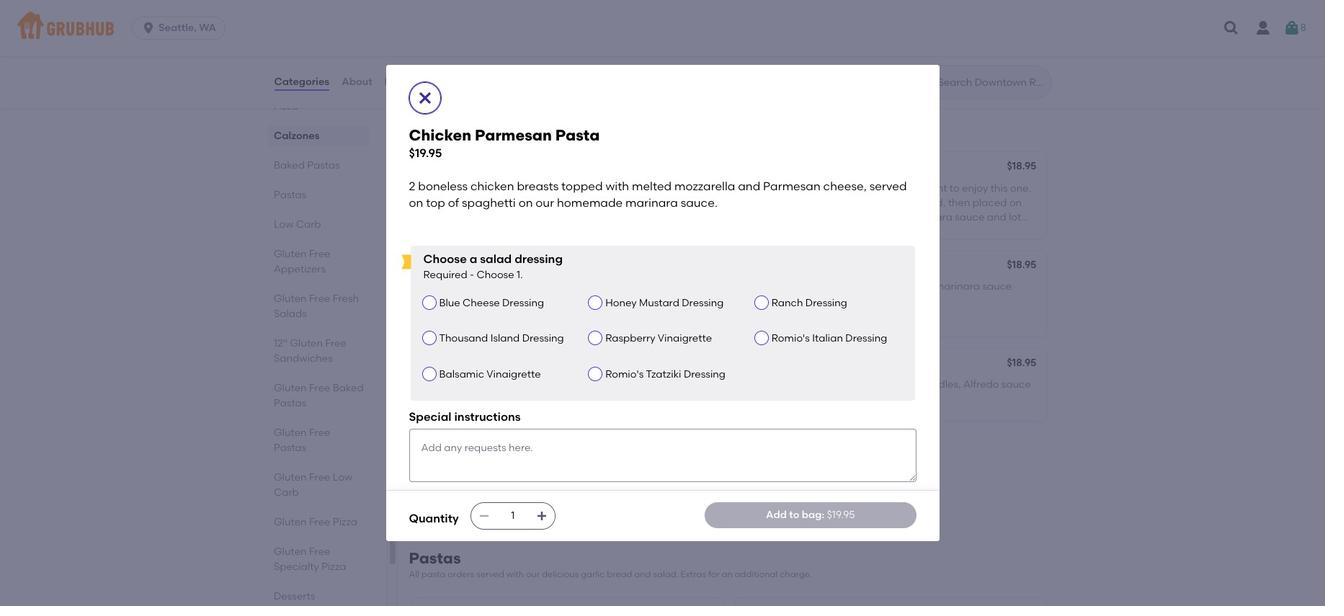 Task type: vqa. For each thing, say whether or not it's contained in the screenshot.
bottom the Sellers
no



Task type: locate. For each thing, give the bounding box(es) containing it.
2 vertical spatial cheese
[[421, 463, 458, 476]]

sauce,
[[421, 197, 453, 209], [558, 378, 590, 391], [469, 478, 501, 490]]

0 horizontal spatial svg image
[[141, 21, 156, 35]]

2 horizontal spatial homemade
[[765, 393, 822, 405]]

2 $18.95 from the top
[[1007, 258, 1037, 271]]

1 vertical spatial carb
[[274, 486, 299, 499]]

1 vertical spatial choose
[[423, 253, 467, 266]]

pasta up baked spaghetti noodles in romio's special marinara sauce, smothered with mozzarella, parmesan, swiss, and feta or cheddar cheese. button
[[556, 126, 600, 144]]

0 vertical spatial for
[[664, 31, 677, 43]]

eggplant
[[903, 182, 947, 194], [764, 197, 809, 209]]

gluten for gluten free pizza
[[274, 516, 306, 528]]

with inside 3 kinds-beef, cheese in romio's special marinara sauce with mozzarella cheese.
[[743, 295, 764, 307]]

1 horizontal spatial svg image
[[1283, 19, 1301, 37]]

to up is
[[815, 182, 825, 194]]

pasta inside chicken parmesan pasta $19.95
[[556, 126, 600, 144]]

0 horizontal spatial for
[[664, 31, 677, 43]]

1 pasta from the top
[[421, 123, 446, 133]]

1 horizontal spatial 3
[[743, 280, 749, 292]]

0 vertical spatial eggplant
[[903, 182, 947, 194]]

sauce, inside in romio's special marinara sauce, beef or vegetarian style, topped with mozzarella and parmesan cheese.
[[558, 378, 590, 391]]

charge. down add to bag: $19.95
[[780, 569, 812, 579]]

on
[[409, 196, 423, 210], [519, 196, 533, 210], [1010, 197, 1022, 209], [570, 295, 582, 307], [665, 295, 678, 307]]

free down gluten free pastas
[[309, 471, 330, 484]]

vinaigrette for raspberry vinaigrette
[[658, 333, 712, 345]]

0 vertical spatial all
[[409, 123, 419, 133]]

orders inside "pastas all pasta orders served with our delicious garlic bread and salad. extras for an additional charge."
[[448, 569, 474, 579]]

free inside 12" gluten free sandwiches
[[325, 337, 346, 350]]

vegetarian
[[629, 378, 683, 391]]

2 vertical spatial sauce
[[1002, 378, 1031, 391]]

baked down 12" gluten free sandwiches
[[332, 382, 363, 394]]

meatballs.
[[855, 393, 907, 405]]

gluten inside gluten free appetizers
[[274, 248, 306, 260]]

free inside gluten free pastas
[[309, 427, 330, 439]]

1 vertical spatial chicken
[[421, 260, 461, 272]]

cheese up spinach
[[454, 443, 492, 455]]

svg image
[[1283, 19, 1301, 37], [141, 21, 156, 35]]

free inside gluten free appetizers
[[309, 248, 330, 260]]

smothered down tortellini
[[503, 478, 556, 490]]

3
[[481, 31, 487, 43], [743, 280, 749, 292]]

baked inside the gluten free baked pastas
[[332, 382, 363, 394]]

3 $18.95 from the top
[[1007, 356, 1037, 369]]

1 horizontal spatial $19.95
[[827, 509, 855, 521]]

pastas inside "pastas all pasta orders served with our delicious garlic bread and salad. extras for an additional charge."
[[409, 549, 461, 567]]

0 vertical spatial 2
[[409, 180, 415, 193]]

special
[[409, 410, 452, 424]]

topped down "dressing"
[[553, 280, 589, 292]]

pastas
[[461, 103, 513, 121], [307, 159, 340, 172], [274, 189, 306, 201], [274, 397, 306, 409], [274, 442, 306, 454], [409, 549, 461, 567]]

12" gluten free sandwiches
[[274, 337, 346, 365]]

2 vertical spatial in
[[589, 463, 598, 476]]

for right extras
[[708, 569, 720, 579]]

0 horizontal spatial 3
[[481, 31, 487, 43]]

choose a salad dressing required - choose 1.
[[423, 253, 563, 281]]

cheese, down 1.
[[495, 295, 532, 307]]

choose down salad
[[477, 269, 514, 281]]

additional inside "choose any 3 pizza toppings. additional toppings for an additional charge."
[[421, 45, 471, 57]]

pizza inside gluten free specialty pizza
[[321, 561, 346, 573]]

fried,
[[921, 197, 946, 209]]

top left honey
[[585, 295, 601, 307]]

2 pasta from the top
[[421, 569, 446, 579]]

dressing down 1.
[[502, 297, 544, 309]]

cheese for tortellini
[[454, 443, 492, 455]]

0 horizontal spatial vinaigrette
[[487, 368, 541, 380]]

categories button
[[274, 56, 330, 108]]

or down baked cheese tortellini
[[460, 463, 470, 476]]

our down noodles
[[536, 196, 554, 210]]

0 horizontal spatial in
[[544, 182, 553, 194]]

1 horizontal spatial additional
[[735, 569, 778, 579]]

dressing right island
[[522, 333, 564, 345]]

free down gluten free low carb
[[309, 516, 330, 528]]

3 left kinds-
[[743, 280, 749, 292]]

2 horizontal spatial to
[[950, 182, 960, 194]]

of up the raspberry
[[604, 295, 613, 307]]

romio's up mozzarella,
[[555, 182, 593, 194]]

extras
[[681, 569, 706, 579]]

honey
[[606, 297, 637, 309]]

an right extras
[[722, 569, 733, 579]]

1 $18.95 from the top
[[1007, 160, 1037, 173]]

cheese or spinach tortellini baked in romio's special marinara sauce, smothered with mozzarella and parmesan cheese.
[[421, 463, 709, 505]]

free inside gluten free specialty pizza
[[309, 546, 330, 558]]

with up meatballs.
[[849, 378, 869, 391]]

our up noodles
[[526, 123, 540, 133]]

special inside cheese or spinach tortellini baked in romio's special marinara sauce, smothered with mozzarella and parmesan cheese.
[[641, 463, 676, 476]]

an
[[679, 31, 692, 43], [722, 569, 733, 579]]

8
[[1301, 22, 1307, 34]]

this
[[991, 182, 1008, 194]]

melted
[[632, 180, 672, 193], [755, 226, 790, 238], [614, 280, 649, 292]]

0 vertical spatial bread
[[607, 123, 632, 133]]

or right beef
[[617, 378, 627, 391]]

to up then
[[950, 182, 960, 194]]

1 vertical spatial garlic
[[825, 393, 853, 405]]

choose for a
[[423, 253, 467, 266]]

0 vertical spatial chicken
[[471, 180, 514, 193]]

gluten for gluten free pastas
[[274, 427, 306, 439]]

sauce down the lots
[[983, 280, 1012, 292]]

or inside in romio's special marinara sauce, beef or vegetarian style, topped with mozzarella and parmesan cheese.
[[617, 378, 627, 391]]

1 horizontal spatial 2
[[421, 280, 426, 292]]

ranch
[[772, 297, 803, 309]]

romio's right the baked
[[600, 463, 639, 476]]

$19.95 inside chicken parmesan pasta $19.95
[[409, 146, 442, 160]]

cheese. down the vegetarian
[[639, 393, 676, 405]]

charge. inside "choose any 3 pizza toppings. additional toppings for an additional charge."
[[473, 45, 511, 57]]

cheese
[[463, 297, 500, 309], [454, 443, 492, 455], [421, 463, 458, 476]]

seattle, wa
[[159, 22, 216, 34]]

or inside baked spaghetti noodles in romio's special marinara sauce, smothered with mozzarella, parmesan, swiss, and feta or cheddar cheese.
[[443, 211, 453, 224]]

to
[[815, 182, 825, 194], [950, 182, 960, 194], [789, 509, 800, 521]]

1 vertical spatial pasta
[[516, 260, 545, 272]]

svg image for seattle, wa
[[141, 21, 156, 35]]

0 horizontal spatial homemade
[[421, 309, 478, 322]]

1 vertical spatial pasta
[[421, 569, 446, 579]]

carb up gluten free appetizers
[[296, 218, 321, 231]]

0 horizontal spatial low
[[274, 218, 293, 231]]

served down "dressing"
[[535, 295, 567, 307]]

melted down the
[[755, 226, 790, 238]]

free down the gluten free baked pastas
[[309, 427, 330, 439]]

0 vertical spatial pizza
[[274, 100, 298, 112]]

baked down calzones
[[274, 159, 304, 172]]

svg image
[[1223, 19, 1240, 37], [416, 89, 434, 107], [478, 510, 490, 522], [536, 510, 548, 522]]

additional down add at the right of page
[[735, 569, 778, 579]]

breasts down "dressing"
[[514, 280, 551, 292]]

special inside baked spaghetti noodles in romio's special marinara sauce, smothered with mozzarella, parmesan, swiss, and feta or cheddar cheese.
[[596, 182, 631, 194]]

0 vertical spatial top
[[426, 196, 445, 210]]

chicken for chicken parmesan pasta
[[421, 260, 461, 272]]

svg image inside '8' button
[[1283, 19, 1301, 37]]

dressing
[[502, 297, 544, 309], [682, 297, 724, 309], [806, 297, 847, 309], [522, 333, 564, 345], [846, 333, 887, 345], [684, 368, 726, 380]]

pastas inside baked pastas all pasta orders served with our delicious garlic bread and salad.
[[461, 103, 513, 121]]

homemade
[[557, 196, 623, 210], [421, 309, 478, 322], [765, 393, 822, 405]]

spaghetti inside baked spaghetti noodles in romio's special marinara sauce, smothered with mozzarella, parmesan, swiss, and feta or cheddar cheese.
[[454, 182, 501, 194]]

vinaigrette down island
[[487, 368, 541, 380]]

served down input item quantity number field
[[477, 569, 504, 579]]

0 horizontal spatial cheese,
[[495, 295, 532, 307]]

smothered inside cheese or spinach tortellini baked in romio's special marinara sauce, smothered with mozzarella and parmesan cheese.
[[503, 478, 556, 490]]

2 horizontal spatial or
[[617, 378, 627, 391]]

1 horizontal spatial to
[[815, 182, 825, 194]]

1 vertical spatial delicious
[[542, 569, 579, 579]]

1 bread from the top
[[607, 123, 632, 133]]

cheese,
[[823, 180, 867, 193], [495, 295, 532, 307]]

beef
[[593, 378, 615, 391]]

spaghetti
[[454, 182, 501, 194], [462, 196, 516, 210], [775, 211, 822, 224], [616, 295, 663, 307]]

add
[[766, 509, 787, 521]]

mozzarella inside in romio's special marinara sauce, beef or vegetarian style, topped with mozzarella and parmesan cheese.
[[509, 393, 562, 405]]

1 horizontal spatial or
[[460, 463, 470, 476]]

0 vertical spatial or
[[443, 211, 453, 224]]

1 horizontal spatial pasta
[[556, 126, 600, 144]]

melted up swiss,
[[632, 180, 672, 193]]

pizza down gluten free low carb
[[332, 516, 357, 528]]

1 vertical spatial pizza
[[332, 516, 357, 528]]

1 horizontal spatial in
[[589, 463, 598, 476]]

of right boat
[[794, 378, 804, 391]]

a
[[470, 253, 477, 266]]

and
[[634, 123, 651, 133], [738, 180, 761, 193], [677, 197, 697, 209], [899, 197, 919, 209], [824, 211, 843, 224], [987, 211, 1007, 224], [421, 295, 440, 307], [564, 393, 584, 405], [743, 393, 763, 405], [637, 478, 656, 490], [634, 569, 651, 579]]

mozzarella
[[675, 180, 735, 193], [651, 280, 704, 292], [766, 295, 819, 307], [509, 393, 562, 405], [582, 478, 634, 490]]

cheese down baked cheese tortellini
[[421, 463, 458, 476]]

cheese. up the quantity
[[421, 493, 458, 505]]

toppings.
[[517, 31, 562, 43]]

0 horizontal spatial sauce,
[[421, 197, 453, 209]]

$18.95 for "the boat of cheese" with fettuccini noodles, alfredo sauce and homemade garlic meatballs.
[[1007, 356, 1037, 369]]

free for pizza
[[309, 516, 330, 528]]

1 horizontal spatial low
[[332, 471, 352, 484]]

1 vertical spatial salad.
[[653, 569, 679, 579]]

gluten up specialty
[[274, 546, 306, 558]]

in inside baked spaghetti noodles in romio's special marinara sauce, smothered with mozzarella, parmesan, swiss, and feta or cheddar cheese.
[[544, 182, 553, 194]]

pizza
[[274, 100, 298, 112], [332, 516, 357, 528], [321, 561, 346, 573]]

required
[[423, 269, 468, 281]]

3 right any
[[481, 31, 487, 43]]

2
[[409, 180, 415, 193], [421, 280, 426, 292]]

gluten down gluten free pastas
[[274, 471, 306, 484]]

eggplant down dont at the right top of the page
[[764, 197, 809, 209]]

gluten up gluten free specialty pizza
[[274, 516, 306, 528]]

charge. inside "pastas all pasta orders served with our delicious garlic bread and salad. extras for an additional charge."
[[780, 569, 812, 579]]

parmesan,
[[591, 197, 644, 209]]

an right "toppings"
[[679, 31, 692, 43]]

1 vertical spatial chicken
[[474, 280, 512, 292]]

breasts up mozzarella,
[[517, 180, 559, 193]]

2 salad. from the top
[[653, 569, 679, 579]]

0 vertical spatial vinaigrette
[[658, 333, 712, 345]]

0 vertical spatial pasta
[[421, 123, 446, 133]]

romio's
[[555, 182, 593, 194], [857, 280, 895, 292], [772, 333, 810, 345], [606, 368, 644, 380], [432, 378, 470, 391], [600, 463, 639, 476]]

in
[[544, 182, 553, 194], [845, 280, 854, 292], [589, 463, 598, 476]]

sauce
[[955, 211, 985, 224], [983, 280, 1012, 292], [1002, 378, 1031, 391]]

carb inside gluten free low carb
[[274, 486, 299, 499]]

romio's italian dressing
[[772, 333, 887, 345]]

mozzarella down beef,
[[766, 295, 819, 307]]

free up specialty
[[309, 546, 330, 558]]

1 vertical spatial in
[[845, 280, 854, 292]]

you
[[743, 182, 761, 194]]

svg image down reviews at the left top
[[416, 89, 434, 107]]

with inside "pastas all pasta orders served with our delicious garlic bread and salad. extras for an additional charge."
[[506, 569, 524, 579]]

2 vertical spatial pizza
[[321, 561, 346, 573]]

1 vertical spatial or
[[617, 378, 627, 391]]

boneless up the blue on the left of page
[[429, 280, 472, 292]]

fresh
[[332, 293, 359, 305]]

1 vertical spatial cheese,
[[495, 295, 532, 307]]

3 inside "choose any 3 pizza toppings. additional toppings for an additional charge."
[[481, 31, 487, 43]]

2 bread from the top
[[607, 569, 632, 579]]

0 horizontal spatial $19.95
[[409, 146, 442, 160]]

1 salad. from the top
[[653, 123, 679, 133]]

smothered up cheddar
[[455, 197, 508, 209]]

0 vertical spatial homemade
[[557, 196, 623, 210]]

svg image for 8
[[1283, 19, 1301, 37]]

garlic inside baked pastas all pasta orders served with our delicious garlic bread and salad.
[[581, 123, 605, 133]]

with up noodles
[[506, 123, 524, 133]]

1 vertical spatial smothered
[[503, 478, 556, 490]]

0 horizontal spatial pasta
[[516, 260, 545, 272]]

pasta inside baked pastas all pasta orders served with our delicious garlic bread and salad.
[[421, 123, 446, 133]]

with
[[506, 123, 524, 133], [606, 180, 629, 193], [511, 197, 531, 209], [884, 211, 905, 224], [592, 280, 612, 292], [743, 295, 764, 307], [849, 378, 869, 391], [486, 393, 507, 405], [559, 478, 579, 490], [506, 569, 524, 579]]

tortellini
[[494, 443, 536, 455]]

baked for baked pastas
[[274, 159, 304, 172]]

one.
[[1010, 182, 1031, 194]]

cheese for dressing
[[463, 297, 500, 309]]

chicken left -
[[421, 260, 461, 272]]

2 horizontal spatial in
[[845, 280, 854, 292]]

-
[[470, 269, 474, 281]]

0 vertical spatial in
[[544, 182, 553, 194]]

0 vertical spatial choose
[[421, 31, 458, 43]]

1 vertical spatial additional
[[735, 569, 778, 579]]

$19.95 for add to bag:
[[827, 509, 855, 521]]

1 vertical spatial vinaigrette
[[487, 368, 541, 380]]

1 vertical spatial all
[[409, 569, 419, 579]]

gluten free specialty pizza
[[274, 546, 346, 573]]

0 vertical spatial cheese
[[463, 297, 500, 309]]

gluten for gluten free specialty pizza
[[274, 546, 306, 558]]

gluten free pastas
[[274, 427, 330, 454]]

2 horizontal spatial sauce,
[[558, 378, 590, 391]]

cheese, up sliced,
[[823, 180, 867, 193]]

1 vertical spatial low
[[332, 471, 352, 484]]

for
[[664, 31, 677, 43], [708, 569, 720, 579]]

pastas down the quantity
[[409, 549, 461, 567]]

svg image inside seattle, wa button
[[141, 21, 156, 35]]

with down breaded
[[884, 211, 905, 224]]

raspberry
[[606, 333, 656, 345]]

with down the baked
[[559, 478, 579, 490]]

0 vertical spatial salad.
[[653, 123, 679, 133]]

free left the fresh on the left of page
[[309, 293, 330, 305]]

0 vertical spatial low
[[274, 218, 293, 231]]

low up gluten free pizza
[[332, 471, 352, 484]]

gluten free appetizers
[[274, 248, 330, 275]]

0 vertical spatial additional
[[421, 45, 471, 57]]

parmesan inside chicken parmesan pasta $19.95
[[475, 126, 552, 144]]

pasta for chicken parmesan pasta
[[516, 260, 545, 272]]

dressing for blue cheese dressing
[[502, 297, 544, 309]]

in romio's special marinara sauce, beef or vegetarian style, topped with mozzarella and parmesan cheese.
[[421, 378, 683, 405]]

pastas all pasta orders served with our delicious garlic bread and salad. extras for an additional charge.
[[409, 549, 812, 579]]

garlic
[[581, 123, 605, 133], [825, 393, 853, 405], [581, 569, 605, 579]]

with inside the you dont have to know if you like eggplant to enjoy this one. the eggplant is sliced, breaded and fried, then placed on top of spaghetti and topped with marinara sauce and lots of melted mozzarella.
[[884, 211, 905, 224]]

2 vertical spatial sauce,
[[469, 478, 501, 490]]

2 vertical spatial garlic
[[581, 569, 605, 579]]

mustard
[[639, 297, 680, 309]]

0 vertical spatial sauce
[[955, 211, 985, 224]]

eggplant up fried,
[[903, 182, 947, 194]]

1 all from the top
[[409, 123, 419, 133]]

gluten for gluten free fresh salads
[[274, 293, 306, 305]]

1 vertical spatial cheese
[[454, 443, 492, 455]]

1 vertical spatial melted
[[755, 226, 790, 238]]

topped up mozzarella,
[[562, 180, 603, 193]]

sauce. right swiss,
[[681, 196, 718, 210]]

1 horizontal spatial top
[[585, 295, 601, 307]]

baked inside baked pastas all pasta orders served with our delicious garlic bread and salad.
[[409, 103, 458, 121]]

sauce.
[[681, 196, 718, 210], [528, 309, 560, 322]]

mozzarella inside 3 kinds-beef, cheese in romio's special marinara sauce with mozzarella cheese.
[[766, 295, 819, 307]]

parmesan
[[475, 126, 552, 144], [763, 180, 821, 193], [464, 260, 514, 272], [442, 295, 492, 307], [586, 393, 636, 405], [659, 478, 709, 490]]

pastas up gluten free low carb
[[274, 442, 306, 454]]

gluten inside the gluten free baked pastas
[[274, 382, 306, 394]]

1 vertical spatial bread
[[607, 569, 632, 579]]

gluten for gluten free low carb
[[274, 471, 306, 484]]

1 horizontal spatial homemade
[[557, 196, 623, 210]]

honey mustard dressing
[[606, 297, 724, 309]]

in up mozzarella,
[[544, 182, 553, 194]]

choose up required
[[423, 253, 467, 266]]

0 horizontal spatial additional
[[421, 45, 471, 57]]

gluten inside gluten free pastas
[[274, 427, 306, 439]]

baked for baked pastas all pasta orders served with our delicious garlic bread and salad.
[[409, 103, 458, 121]]

gluten up salads
[[274, 293, 306, 305]]

pizza right specialty
[[321, 561, 346, 573]]

cheese. down noodles
[[499, 211, 537, 224]]

0 vertical spatial charge.
[[473, 45, 511, 57]]

is
[[811, 197, 819, 209]]

free inside the gluten free baked pastas
[[309, 382, 330, 394]]

baked up feta in the left of the page
[[421, 182, 451, 194]]

cheese down -
[[463, 297, 500, 309]]

swiss,
[[646, 197, 675, 209]]

cheese.
[[499, 211, 537, 224], [822, 295, 859, 307], [639, 393, 676, 405], [421, 493, 458, 505]]

romio's down the raspberry
[[606, 368, 644, 380]]

bag:
[[802, 509, 825, 521]]

1 delicious from the top
[[542, 123, 579, 133]]

2 horizontal spatial top
[[743, 211, 760, 224]]

gluten up appetizers
[[274, 248, 306, 260]]

0 vertical spatial $18.95
[[1007, 160, 1037, 173]]

mozzarella left you
[[675, 180, 735, 193]]

2 delicious from the top
[[542, 569, 579, 579]]

marinara inside 3 kinds-beef, cheese in romio's special marinara sauce with mozzarella cheese.
[[935, 280, 980, 292]]

gluten inside 12" gluten free sandwiches
[[290, 337, 323, 350]]

low up gluten free appetizers
[[274, 218, 293, 231]]

1 vertical spatial for
[[708, 569, 720, 579]]

romio's inside baked spaghetti noodles in romio's special marinara sauce, smothered with mozzarella, parmesan, swiss, and feta or cheddar cheese.
[[555, 182, 593, 194]]

kinds-
[[752, 280, 781, 292]]

dressing for romio's tzatziki dressing
[[684, 368, 726, 380]]

0 vertical spatial carb
[[296, 218, 321, 231]]

0 vertical spatial sauce.
[[681, 196, 718, 210]]

sauce inside "the boat of cheese" with fettuccini noodles, alfredo sauce and homemade garlic meatballs.
[[1002, 378, 1031, 391]]

0 horizontal spatial or
[[443, 211, 453, 224]]

free inside gluten free fresh salads
[[309, 293, 330, 305]]

pizza down 'categories'
[[274, 100, 298, 112]]

gluten down sandwiches
[[274, 382, 306, 394]]

free for pastas
[[309, 427, 330, 439]]

low inside gluten free low carb
[[332, 471, 352, 484]]

or right feta in the left of the page
[[443, 211, 453, 224]]

marinara inside the you dont have to know if you like eggplant to enjoy this one. the eggplant is sliced, breaded and fried, then placed on top of spaghetti and topped with marinara sauce and lots of melted mozzarella.
[[907, 211, 953, 224]]

and inside "the boat of cheese" with fettuccini noodles, alfredo sauce and homemade garlic meatballs.
[[743, 393, 763, 405]]

chicken down reviews button
[[409, 126, 471, 144]]

chicken for chicken parmesan pasta $19.95
[[409, 126, 471, 144]]

topped up special instructions
[[448, 393, 484, 405]]

cheese. inside cheese or spinach tortellini baked in romio's special marinara sauce, smothered with mozzarella and parmesan cheese.
[[421, 493, 458, 505]]

cheese. inside 3 kinds-beef, cheese in romio's special marinara sauce with mozzarella cheese.
[[822, 295, 859, 307]]

chicken up the blue cheese dressing
[[474, 280, 512, 292]]

desserts
[[274, 590, 315, 603]]

$18.95 for you dont have to know if you like eggplant to enjoy this one. the eggplant is sliced, breaded and fried, then placed on top of spaghetti and topped with marinara sauce and lots of melted mozzarella.
[[1007, 160, 1037, 173]]

1 vertical spatial eggplant
[[764, 197, 809, 209]]

Special instructions text field
[[409, 429, 916, 482]]

2 orders from the top
[[448, 569, 474, 579]]

2 all from the top
[[409, 569, 419, 579]]

$19.95 for chicken parmesan pasta
[[409, 146, 442, 160]]

1 vertical spatial homemade
[[421, 309, 478, 322]]

chicken inside chicken parmesan pasta $19.95
[[409, 126, 471, 144]]

special
[[596, 182, 631, 194], [897, 280, 932, 292], [472, 378, 507, 391], [641, 463, 676, 476]]

additional
[[421, 45, 471, 57], [735, 569, 778, 579]]

served inside baked pastas all pasta orders served with our delicious garlic bread and salad.
[[477, 123, 504, 133]]

1 vertical spatial sauce,
[[558, 378, 590, 391]]

have
[[789, 182, 813, 194]]

boat
[[769, 378, 792, 391]]

cheese. inside in romio's special marinara sauce, beef or vegetarian style, topped with mozzarella and parmesan cheese.
[[639, 393, 676, 405]]

sauce down then
[[955, 211, 985, 224]]

0 vertical spatial chicken
[[409, 126, 471, 144]]

0 horizontal spatial charge.
[[473, 45, 511, 57]]

charge. down pizza at the top left of page
[[473, 45, 511, 57]]

free for specialty
[[309, 546, 330, 558]]

bread
[[607, 123, 632, 133], [607, 569, 632, 579]]

Input item quantity number field
[[497, 503, 529, 529]]

baked down special
[[421, 443, 452, 455]]

1 orders from the top
[[448, 123, 474, 133]]

1 vertical spatial 3
[[743, 280, 749, 292]]

2 vertical spatial homemade
[[765, 393, 822, 405]]

baked spaghetti noodles in romio's special marinara sauce, smothered with mozzarella, parmesan, swiss, and feta or cheddar cheese.
[[421, 182, 697, 224]]

baked inside baked spaghetti noodles in romio's special marinara sauce, smothered with mozzarella, parmesan, swiss, and feta or cheddar cheese.
[[421, 182, 451, 194]]

low
[[274, 218, 293, 231], [332, 471, 352, 484]]

served up noodles
[[477, 123, 504, 133]]

fettuccini
[[871, 378, 918, 391]]

served
[[477, 123, 504, 133], [870, 180, 907, 193], [535, 295, 567, 307], [477, 569, 504, 579]]

and inside baked spaghetti noodles in romio's special marinara sauce, smothered with mozzarella, parmesan, swiss, and feta or cheddar cheese.
[[677, 197, 697, 209]]

pastas up chicken parmesan pasta $19.95
[[461, 103, 513, 121]]

1 vertical spatial an
[[722, 569, 733, 579]]

choose inside "choose any 3 pizza toppings. additional toppings for an additional charge."
[[421, 31, 458, 43]]

in right cheese
[[845, 280, 854, 292]]

$18.95 for 3 kinds-beef, cheese in romio's special marinara sauce with mozzarella cheese.
[[1007, 258, 1037, 271]]

1 vertical spatial orders
[[448, 569, 474, 579]]

top up feta in the left of the page
[[426, 196, 445, 210]]

pasta down the quantity
[[421, 569, 446, 579]]



Task type: describe. For each thing, give the bounding box(es) containing it.
topped inside the you dont have to know if you like eggplant to enjoy this one. the eggplant is sliced, breaded and fried, then placed on top of spaghetti and topped with marinara sauce and lots of melted mozzarella.
[[846, 211, 882, 224]]

toppings
[[618, 31, 661, 43]]

free for low
[[309, 471, 330, 484]]

and inside baked pastas all pasta orders served with our delicious garlic bread and salad.
[[634, 123, 651, 133]]

raspberry vinaigrette
[[606, 333, 712, 345]]

svg image inside main navigation navigation
[[1223, 19, 1240, 37]]

delicious inside "pastas all pasta orders served with our delicious garlic bread and salad. extras for an additional charge."
[[542, 569, 579, 579]]

0 horizontal spatial 2
[[409, 180, 415, 193]]

blue
[[439, 297, 460, 309]]

on up raspberry vinaigrette
[[665, 295, 678, 307]]

lasagna
[[421, 358, 464, 370]]

gluten for gluten free appetizers
[[274, 248, 306, 260]]

melted inside the you dont have to know if you like eggplant to enjoy this one. the eggplant is sliced, breaded and fried, then placed on top of spaghetti and topped with marinara sauce and lots of melted mozzarella.
[[755, 226, 790, 238]]

then
[[948, 197, 970, 209]]

all inside "pastas all pasta orders served with our delicious garlic bread and salad. extras for an additional charge."
[[409, 569, 419, 579]]

3 inside 3 kinds-beef, cheese in romio's special marinara sauce with mozzarella cheese.
[[743, 280, 749, 292]]

sauce for alfredo
[[1002, 378, 1031, 391]]

the
[[743, 197, 762, 209]]

dressing
[[515, 253, 563, 266]]

1 vertical spatial boneless
[[429, 280, 472, 292]]

Search Downtown Romio's Pizza and Pasta search field
[[937, 76, 1047, 89]]

0 vertical spatial cheese,
[[823, 180, 867, 193]]

cheese
[[808, 280, 843, 292]]

and inside in romio's special marinara sauce, beef or vegetarian style, topped with mozzarella and parmesan cheese.
[[564, 393, 584, 405]]

dressing for honey mustard dressing
[[682, 297, 724, 309]]

baked pastas
[[274, 159, 340, 172]]

homemade inside "the boat of cheese" with fettuccini noodles, alfredo sauce and homemade garlic meatballs.
[[765, 393, 822, 405]]

you
[[864, 182, 882, 194]]

0 vertical spatial boneless
[[418, 180, 468, 193]]

pastas inside the gluten free baked pastas
[[274, 397, 306, 409]]

breaded
[[854, 197, 897, 209]]

bread inside "pastas all pasta orders served with our delicious garlic bread and salad. extras for an additional charge."
[[607, 569, 632, 579]]

topped inside in romio's special marinara sauce, beef or vegetarian style, topped with mozzarella and parmesan cheese.
[[448, 393, 484, 405]]

marinara inside in romio's special marinara sauce, beef or vegetarian style, topped with mozzarella and parmesan cheese.
[[510, 378, 555, 391]]

an inside "pastas all pasta orders served with our delicious garlic bread and salad. extras for an additional charge."
[[722, 569, 733, 579]]

spinach
[[473, 463, 511, 476]]

mozzarella,
[[534, 197, 589, 209]]

with up honey
[[592, 280, 612, 292]]

chicken parmesan pasta $19.95
[[409, 126, 600, 160]]

0 horizontal spatial to
[[789, 509, 800, 521]]

baked for baked cheese tortellini
[[421, 443, 452, 455]]

thousand
[[439, 333, 488, 345]]

salad. inside "pastas all pasta orders served with our delicious garlic bread and salad. extras for an additional charge."
[[653, 569, 679, 579]]

alfredo
[[964, 378, 999, 391]]

special instructions
[[409, 410, 521, 424]]

12"
[[274, 337, 287, 350]]

placed
[[973, 197, 1007, 209]]

thousand island dressing
[[439, 333, 564, 345]]

sauce for marinara
[[983, 280, 1012, 292]]

romio's inside in romio's special marinara sauce, beef or vegetarian style, topped with mozzarella and parmesan cheese.
[[432, 378, 470, 391]]

salads
[[274, 308, 307, 320]]

our right mustard
[[680, 295, 696, 307]]

of up cheddar
[[448, 196, 459, 210]]

in inside cheese or spinach tortellini baked in romio's special marinara sauce, smothered with mozzarella and parmesan cheese.
[[589, 463, 598, 476]]

of inside "the boat of cheese" with fettuccini noodles, alfredo sauce and homemade garlic meatballs.
[[794, 378, 804, 391]]

ranch dressing
[[772, 297, 847, 309]]

pasta inside "pastas all pasta orders served with our delicious garlic bread and salad. extras for an additional charge."
[[421, 569, 446, 579]]

garlic inside "the boat of cheese" with fettuccini noodles, alfredo sauce and homemade garlic meatballs.
[[825, 393, 853, 405]]

of down the
[[743, 226, 753, 238]]

our inside "pastas all pasta orders served with our delicious garlic bread and salad. extras for an additional charge."
[[526, 569, 540, 579]]

cheese. inside baked spaghetti noodles in romio's special marinara sauce, smothered with mozzarella, parmesan, swiss, and feta or cheddar cheese.
[[499, 211, 537, 224]]

baked for baked spaghetti noodles in romio's special marinara sauce, smothered with mozzarella, parmesan, swiss, and feta or cheddar cheese.
[[421, 182, 451, 194]]

or inside cheese or spinach tortellini baked in romio's special marinara sauce, smothered with mozzarella and parmesan cheese.
[[460, 463, 470, 476]]

mozzarella.
[[792, 226, 848, 238]]

1 vertical spatial 2 boneless chicken breasts topped with melted mozzarella and parmesan cheese, served on top of spaghetti on our homemade marinara sauce.
[[421, 280, 704, 322]]

gluten for gluten free baked pastas
[[274, 382, 306, 394]]

spaghetti inside the you dont have to know if you like eggplant to enjoy this one. the eggplant is sliced, breaded and fried, then placed on top of spaghetti and topped with marinara sauce and lots of melted mozzarella.
[[775, 211, 822, 224]]

dressing for romio's italian dressing
[[846, 333, 887, 345]]

quantity
[[409, 511, 459, 525]]

pizza
[[489, 31, 514, 43]]

gluten free low carb
[[274, 471, 352, 499]]

1 horizontal spatial sauce.
[[681, 196, 718, 210]]

sauce, inside baked spaghetti noodles in romio's special marinara sauce, smothered with mozzarella, parmesan, swiss, and feta or cheddar cheese.
[[421, 197, 453, 209]]

instructions
[[454, 410, 521, 424]]

for inside "choose any 3 pizza toppings. additional toppings for an additional charge."
[[664, 31, 677, 43]]

free for baked
[[309, 382, 330, 394]]

gluten free fresh salads
[[274, 293, 359, 320]]

0 vertical spatial 2 boneless chicken breasts topped with melted mozzarella and parmesan cheese, served on top of spaghetti on our homemade marinara sauce.
[[409, 180, 910, 210]]

1 horizontal spatial eggplant
[[903, 182, 947, 194]]

gluten free baked pastas
[[274, 382, 363, 409]]

marinara inside baked spaghetti noodles in romio's special marinara sauce, smothered with mozzarella, parmesan, swiss, and feta or cheddar cheese.
[[633, 182, 679, 194]]

pasta for chicken parmesan pasta $19.95
[[556, 126, 600, 144]]

additional
[[565, 31, 615, 43]]

with up parmesan,
[[606, 180, 629, 193]]

blue cheese dressing
[[439, 297, 544, 309]]

3 kinds-beef, cheese in romio's special marinara sauce with mozzarella cheese.
[[743, 280, 1012, 307]]

in
[[421, 378, 429, 391]]

top inside the you dont have to know if you like eggplant to enjoy this one. the eggplant is sliced, breaded and fried, then placed on top of spaghetti and topped with marinara sauce and lots of melted mozzarella.
[[743, 211, 760, 224]]

marinara inside cheese or spinach tortellini baked in romio's special marinara sauce, smothered with mozzarella and parmesan cheese.
[[421, 478, 466, 490]]

0 vertical spatial melted
[[632, 180, 672, 193]]

2 vertical spatial melted
[[614, 280, 649, 292]]

"the boat of cheese" with fettuccini noodles, alfredo sauce and homemade garlic meatballs.
[[743, 378, 1031, 405]]

with inside baked spaghetti noodles in romio's special marinara sauce, smothered with mozzarella, parmesan, swiss, and feta or cheddar cheese.
[[511, 197, 531, 209]]

reviews button
[[384, 56, 425, 108]]

tzatziki
[[646, 368, 681, 380]]

svg image left input item quantity number field
[[478, 510, 490, 522]]

salad
[[480, 253, 512, 266]]

on up feta in the left of the page
[[409, 196, 423, 210]]

choose any 3 pizza toppings. additional toppings for an additional charge.
[[421, 31, 692, 57]]

our inside baked pastas all pasta orders served with our delicious garlic bread and salad.
[[526, 123, 540, 133]]

with inside baked pastas all pasta orders served with our delicious garlic bread and salad.
[[506, 123, 524, 133]]

enjoy
[[962, 182, 988, 194]]

specialty
[[274, 561, 319, 573]]

feta
[[421, 211, 440, 224]]

sauce inside the you dont have to know if you like eggplant to enjoy this one. the eggplant is sliced, breaded and fried, then placed on top of spaghetti and topped with marinara sauce and lots of melted mozzarella.
[[955, 211, 985, 224]]

vinaigrette for balsamic vinaigrette
[[487, 368, 541, 380]]

orders inside baked pastas all pasta orders served with our delicious garlic bread and salad.
[[448, 123, 474, 133]]

about
[[342, 76, 372, 88]]

you dont have to know if you like eggplant to enjoy this one. the eggplant is sliced, breaded and fried, then placed on top of spaghetti and topped with marinara sauce and lots of melted mozzarella.
[[743, 182, 1031, 238]]

island
[[491, 333, 520, 345]]

cheese inside cheese or spinach tortellini baked in romio's special marinara sauce, smothered with mozzarella and parmesan cheese.
[[421, 463, 458, 476]]

dressing down cheese
[[806, 297, 847, 309]]

additional inside "pastas all pasta orders served with our delicious garlic bread and salad. extras for an additional charge."
[[735, 569, 778, 579]]

8 button
[[1283, 15, 1307, 41]]

sauce, inside cheese or spinach tortellini baked in romio's special marinara sauce, smothered with mozzarella and parmesan cheese.
[[469, 478, 501, 490]]

like
[[884, 182, 900, 194]]

free for fresh
[[309, 293, 330, 305]]

pastas inside gluten free pastas
[[274, 442, 306, 454]]

1 vertical spatial sauce.
[[528, 309, 560, 322]]

chicken parmesan pasta
[[421, 260, 545, 272]]

baked
[[556, 463, 587, 476]]

cheddar
[[455, 211, 497, 224]]

baked cheese tortellini
[[421, 443, 536, 455]]

seattle, wa button
[[132, 17, 231, 40]]

choose any 3 pizza toppings. additional toppings for an additional charge. button
[[412, 1, 723, 74]]

garlic inside "pastas all pasta orders served with our delicious garlic bread and salad. extras for an additional charge."
[[581, 569, 605, 579]]

for inside "pastas all pasta orders served with our delicious garlic bread and salad. extras for an additional charge."
[[708, 569, 720, 579]]

pastas down calzones
[[307, 159, 340, 172]]

know
[[828, 182, 853, 194]]

2 vertical spatial top
[[585, 295, 601, 307]]

delicious inside baked pastas all pasta orders served with our delicious garlic bread and salad.
[[542, 123, 579, 133]]

italian
[[812, 333, 843, 345]]

sliced,
[[821, 197, 852, 209]]

dressing for thousand island dressing
[[522, 333, 564, 345]]

2 vertical spatial choose
[[477, 269, 514, 281]]

on down noodles
[[519, 196, 533, 210]]

svg image right input item quantity number field
[[536, 510, 548, 522]]

smothered inside baked spaghetti noodles in romio's special marinara sauce, smothered with mozzarella, parmesan, swiss, and feta or cheddar cheese.
[[455, 197, 508, 209]]

pastas up low carb
[[274, 189, 306, 201]]

balsamic
[[439, 368, 484, 380]]

romio's inside 3 kinds-beef, cheese in romio's special marinara sauce with mozzarella cheese.
[[857, 280, 895, 292]]

calzones
[[274, 130, 319, 142]]

salad. inside baked pastas all pasta orders served with our delicious garlic bread and salad.
[[653, 123, 679, 133]]

free for appetizers
[[309, 248, 330, 260]]

gluten free pizza
[[274, 516, 357, 528]]

romio's tzatziki dressing
[[606, 368, 726, 380]]

of down dont at the right top of the page
[[763, 211, 772, 224]]

low carb
[[274, 218, 321, 231]]

"the
[[743, 378, 766, 391]]

parmesan inside cheese or spinach tortellini baked in romio's special marinara sauce, smothered with mozzarella and parmesan cheese.
[[659, 478, 709, 490]]

main navigation navigation
[[0, 0, 1325, 56]]

in inside 3 kinds-beef, cheese in romio's special marinara sauce with mozzarella cheese.
[[845, 280, 854, 292]]

and inside "pastas all pasta orders served with our delicious garlic bread and salad. extras for an additional charge."
[[634, 569, 651, 579]]

1.
[[517, 269, 523, 281]]

bread inside baked pastas all pasta orders served with our delicious garlic bread and salad.
[[607, 123, 632, 133]]

special inside 3 kinds-beef, cheese in romio's special marinara sauce with mozzarella cheese.
[[897, 280, 932, 292]]

with inside in romio's special marinara sauce, beef or vegetarian style, topped with mozzarella and parmesan cheese.
[[486, 393, 507, 405]]

romio's inside cheese or spinach tortellini baked in romio's special marinara sauce, smothered with mozzarella and parmesan cheese.
[[600, 463, 639, 476]]

seattle,
[[159, 22, 197, 34]]

noodles
[[503, 182, 542, 194]]

cheese"
[[807, 378, 846, 391]]

romio's down ranch at right
[[772, 333, 810, 345]]

served inside "pastas all pasta orders served with our delicious garlic bread and salad. extras for an additional charge."
[[477, 569, 504, 579]]

on left honey
[[570, 295, 582, 307]]

and inside cheese or spinach tortellini baked in romio's special marinara sauce, smothered with mozzarella and parmesan cheese.
[[637, 478, 656, 490]]

an inside "choose any 3 pizza toppings. additional toppings for an additional charge."
[[679, 31, 692, 43]]

style,
[[421, 393, 445, 405]]

special inside in romio's special marinara sauce, beef or vegetarian style, topped with mozzarella and parmesan cheese.
[[472, 378, 507, 391]]

on inside the you dont have to know if you like eggplant to enjoy this one. the eggplant is sliced, breaded and fried, then placed on top of spaghetti and topped with marinara sauce and lots of melted mozzarella.
[[1010, 197, 1022, 209]]

about button
[[341, 56, 373, 108]]

0 vertical spatial breasts
[[517, 180, 559, 193]]

appetizers
[[274, 263, 325, 275]]

with inside "the boat of cheese" with fettuccini noodles, alfredo sauce and homemade garlic meatballs.
[[849, 378, 869, 391]]

served up breaded
[[870, 180, 907, 193]]

with inside cheese or spinach tortellini baked in romio's special marinara sauce, smothered with mozzarella and parmesan cheese.
[[559, 478, 579, 490]]

0 horizontal spatial top
[[426, 196, 445, 210]]

dont
[[763, 182, 786, 194]]

mozzarella up honey mustard dressing
[[651, 280, 704, 292]]

choose for any
[[421, 31, 458, 43]]

all inside baked pastas all pasta orders served with our delicious garlic bread and salad.
[[409, 123, 419, 133]]

mozzarella inside cheese or spinach tortellini baked in romio's special marinara sauce, smothered with mozzarella and parmesan cheese.
[[582, 478, 634, 490]]

parmesan inside in romio's special marinara sauce, beef or vegetarian style, topped with mozzarella and parmesan cheese.
[[586, 393, 636, 405]]

add to bag: $19.95
[[766, 509, 855, 521]]

lots
[[1009, 211, 1026, 224]]

reviews
[[385, 76, 425, 88]]

1 vertical spatial breasts
[[514, 280, 551, 292]]



